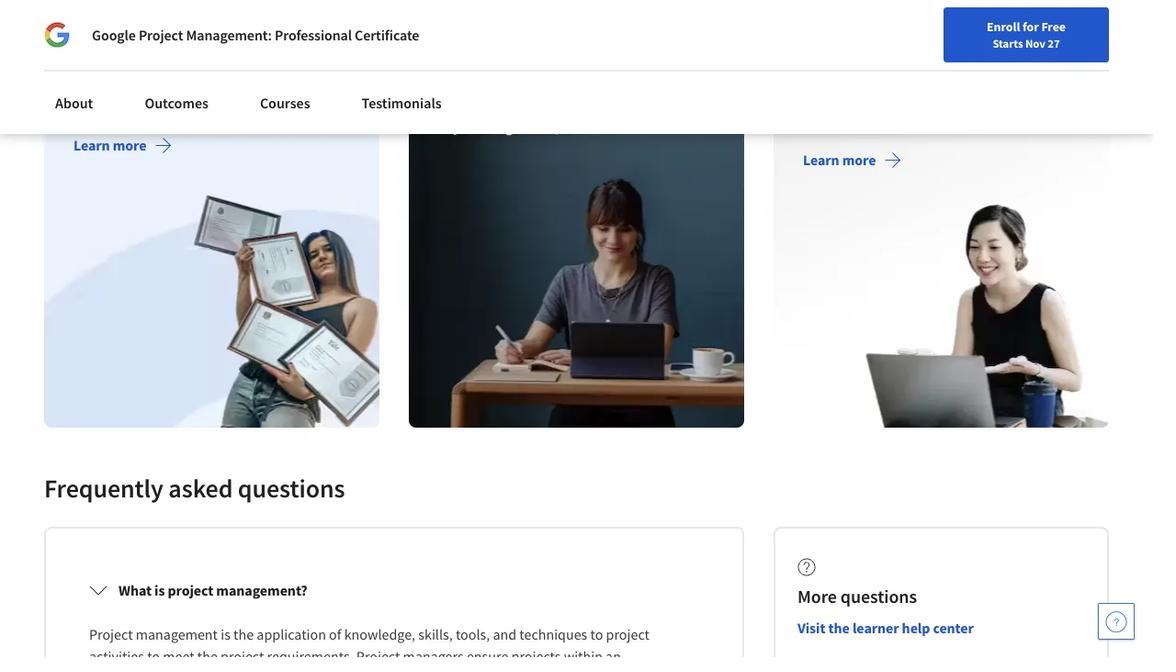 Task type: locate. For each thing, give the bounding box(es) containing it.
join over 3,400 global companies that choose coursera for business
[[803, 0, 1056, 82]]

to left meet
[[147, 648, 160, 659]]

coursera down companies
[[803, 50, 901, 82]]

world-
[[218, 65, 253, 82], [543, 65, 578, 82]]

2 horizontal spatial project
[[356, 648, 400, 659]]

explore degrees
[[438, 118, 540, 136]]

subscription
[[239, 102, 306, 118]]

1 horizontal spatial your
[[683, 58, 708, 74]]

0 horizontal spatial and
[[176, 84, 197, 100]]

world- inside unlimited access to 7,000+ world-class courses, hands-on projects, and job-ready certificate programs - all included in your subscription
[[218, 65, 253, 82]]

center
[[933, 620, 974, 638]]

1 vertical spatial questions
[[841, 586, 917, 609]]

enroll
[[987, 18, 1020, 35]]

1 horizontal spatial -
[[671, 65, 675, 82]]

is down what is project management?
[[221, 626, 231, 644]]

universities
[[292, 9, 367, 28]]

the down management?
[[233, 626, 254, 644]]

2 horizontal spatial project
[[606, 626, 650, 644]]

explore
[[438, 118, 487, 136]]

frequently asked questions
[[44, 473, 345, 505]]

the right meet
[[197, 648, 218, 659]]

class left universities
[[578, 65, 604, 82]]

1 horizontal spatial world-
[[543, 65, 578, 82]]

0 horizontal spatial project
[[168, 582, 213, 600]]

over
[[856, 0, 905, 16]]

questions right asked
[[238, 473, 345, 505]]

for up nov
[[1023, 18, 1039, 35]]

your inside unlimited access to 7,000+ world-class courses, hands-on projects, and job-ready certificate programs - all included in your subscription
[[212, 102, 237, 118]]

and inside unlimited access to 7,000+ world-class courses, hands-on projects, and job-ready certificate programs - all included in your subscription
[[176, 84, 197, 100]]

0 vertical spatial project
[[139, 26, 183, 44]]

help
[[902, 620, 930, 638]]

coursera down open
[[74, 17, 172, 49]]

world- up ready
[[218, 65, 253, 82]]

0 horizontal spatial more
[[113, 136, 146, 155]]

management:
[[186, 26, 272, 44]]

- left 100%
[[671, 65, 675, 82]]

that
[[927, 17, 973, 49]]

find your new career link
[[648, 55, 781, 78]]

questions
[[238, 473, 345, 505], [841, 586, 917, 609]]

0 horizontal spatial -
[[128, 102, 132, 118]]

learn more link
[[74, 136, 172, 159], [803, 151, 902, 174]]

project right techniques
[[606, 626, 650, 644]]

universities
[[607, 65, 668, 82]]

new
[[710, 58, 734, 74]]

project down knowledge,
[[356, 648, 400, 659]]

free
[[1041, 18, 1066, 35]]

1 horizontal spatial questions
[[841, 586, 917, 609]]

your right the in
[[212, 102, 237, 118]]

project down new
[[139, 26, 183, 44]]

job-
[[200, 84, 221, 100]]

1 horizontal spatial learn more
[[803, 151, 876, 169]]

1 vertical spatial -
[[128, 102, 132, 118]]

the
[[828, 620, 850, 638], [233, 626, 254, 644], [197, 648, 218, 659]]

ready
[[221, 84, 251, 100]]

world- for from
[[543, 65, 578, 82]]

0 horizontal spatial learn
[[74, 136, 110, 155]]

learn more link for join over 3,400 global companies that choose coursera for business
[[803, 151, 902, 174]]

learn
[[74, 136, 110, 155], [803, 151, 839, 169]]

degrees
[[490, 118, 540, 136]]

questions up learner
[[841, 586, 917, 609]]

1 vertical spatial project
[[606, 626, 650, 644]]

0 horizontal spatial learn more link
[[74, 136, 172, 159]]

1 horizontal spatial to
[[167, 65, 178, 82]]

1 vertical spatial to
[[590, 626, 603, 644]]

2 class from the left
[[578, 65, 604, 82]]

2 horizontal spatial to
[[590, 626, 603, 644]]

your right find
[[683, 58, 708, 74]]

None search field
[[247, 48, 431, 85]]

1 vertical spatial and
[[493, 626, 516, 644]]

for down that
[[906, 50, 938, 82]]

is
[[154, 582, 165, 600], [221, 626, 231, 644]]

project inside what is project management? dropdown button
[[168, 582, 213, 600]]

1 horizontal spatial class
[[578, 65, 604, 82]]

for individuals
[[29, 9, 123, 28]]

for inside join over 3,400 global companies that choose coursera for business
[[906, 50, 938, 82]]

1 horizontal spatial learn more link
[[803, 151, 902, 174]]

management
[[136, 626, 218, 644]]

project
[[168, 582, 213, 600], [606, 626, 650, 644], [221, 648, 264, 659]]

1 horizontal spatial more
[[842, 151, 876, 169]]

- left all
[[128, 102, 132, 118]]

1 class from the left
[[253, 65, 280, 82]]

coursera
[[74, 17, 172, 49], [803, 50, 901, 82]]

starts
[[993, 36, 1023, 51]]

and
[[176, 84, 197, 100], [493, 626, 516, 644]]

0 horizontal spatial class
[[253, 65, 280, 82]]

0 vertical spatial to
[[167, 65, 178, 82]]

global
[[974, 0, 1042, 16]]

1 vertical spatial coursera
[[803, 50, 901, 82]]

and up ensure
[[493, 626, 516, 644]]

and down 7,000+
[[176, 84, 197, 100]]

to right access
[[167, 65, 178, 82]]

the right visit
[[828, 620, 850, 638]]

1 vertical spatial your
[[212, 102, 237, 118]]

what
[[119, 582, 152, 600]]

0 vertical spatial is
[[154, 582, 165, 600]]

find
[[657, 58, 681, 74]]

0 horizontal spatial coursera
[[74, 17, 172, 49]]

nov
[[1025, 36, 1045, 51]]

project management is the application of knowledge, skills, tools, and techniques to project activities to meet the project requirements. project managers ensure projects within a
[[89, 626, 653, 659]]

1 world- from the left
[[218, 65, 253, 82]]

2 world- from the left
[[543, 65, 578, 82]]

0 horizontal spatial world-
[[218, 65, 253, 82]]

about
[[55, 94, 93, 112]]

management?
[[216, 582, 307, 600]]

-
[[671, 65, 675, 82], [128, 102, 132, 118]]

project up activities
[[89, 626, 133, 644]]

help center image
[[1105, 611, 1127, 633]]

class
[[253, 65, 280, 82], [578, 65, 604, 82]]

3,400
[[910, 0, 969, 16]]

0 vertical spatial project
[[168, 582, 213, 600]]

learn for join over 3,400 global companies that choose coursera for business
[[803, 151, 839, 169]]

more for join over 3,400 global companies that choose coursera for business
[[842, 151, 876, 169]]

world- inside earn a degree from world-class universities - 100% online
[[543, 65, 578, 82]]

class up certificate
[[253, 65, 280, 82]]

open new doors with coursera plus
[[74, 0, 306, 49]]

doors
[[189, 0, 252, 16]]

2 vertical spatial project
[[356, 648, 400, 659]]

learner
[[853, 620, 899, 638]]

1 horizontal spatial coursera
[[803, 50, 901, 82]]

to
[[167, 65, 178, 82], [590, 626, 603, 644], [147, 648, 160, 659]]

world- right from
[[543, 65, 578, 82]]

0 vertical spatial for
[[1023, 18, 1039, 35]]

0 vertical spatial -
[[671, 65, 675, 82]]

0 horizontal spatial your
[[212, 102, 237, 118]]

more
[[113, 136, 146, 155], [842, 151, 876, 169]]

for inside enroll for free starts nov 27
[[1023, 18, 1039, 35]]

visit the learner help center
[[798, 620, 974, 638]]

a
[[466, 65, 472, 82]]

class inside unlimited access to 7,000+ world-class courses, hands-on projects, and job-ready certificate programs - all included in your subscription
[[253, 65, 280, 82]]

new
[[137, 0, 184, 16]]

is right what
[[154, 582, 165, 600]]

project up management
[[168, 582, 213, 600]]

0 vertical spatial and
[[176, 84, 197, 100]]

1 horizontal spatial the
[[233, 626, 254, 644]]

- inside unlimited access to 7,000+ world-class courses, hands-on projects, and job-ready certificate programs - all included in your subscription
[[128, 102, 132, 118]]

0 horizontal spatial for
[[906, 50, 938, 82]]

meet
[[163, 648, 194, 659]]

included
[[150, 102, 197, 118]]

career
[[737, 58, 772, 74]]

activities
[[89, 648, 144, 659]]

1 horizontal spatial learn
[[803, 151, 839, 169]]

asked
[[168, 473, 233, 505]]

google image
[[44, 22, 70, 48]]

0 horizontal spatial to
[[147, 648, 160, 659]]

1 horizontal spatial project
[[221, 648, 264, 659]]

2 vertical spatial to
[[147, 648, 160, 659]]

1 vertical spatial project
[[89, 626, 133, 644]]

from
[[514, 65, 540, 82]]

coursera image
[[15, 52, 131, 81]]

projects,
[[127, 84, 174, 100]]

1 vertical spatial is
[[221, 626, 231, 644]]

0 vertical spatial questions
[[238, 473, 345, 505]]

1 horizontal spatial for
[[1023, 18, 1039, 35]]

your
[[683, 58, 708, 74], [212, 102, 237, 118]]

0 vertical spatial coursera
[[74, 17, 172, 49]]

more questions
[[798, 586, 917, 609]]

testimonials link
[[351, 83, 453, 123]]

project down application
[[221, 648, 264, 659]]

1 horizontal spatial project
[[139, 26, 183, 44]]

1 vertical spatial for
[[906, 50, 938, 82]]

visit the learner help center link
[[798, 620, 974, 638]]

courses link
[[249, 83, 321, 123]]

techniques
[[519, 626, 587, 644]]

1 horizontal spatial and
[[493, 626, 516, 644]]

is inside dropdown button
[[154, 582, 165, 600]]

0 horizontal spatial learn more
[[74, 136, 146, 155]]

0 horizontal spatial is
[[154, 582, 165, 600]]

0 horizontal spatial the
[[197, 648, 218, 659]]

english button
[[835, 37, 946, 96]]

application
[[257, 626, 326, 644]]

to up within
[[590, 626, 603, 644]]

0 vertical spatial your
[[683, 58, 708, 74]]

1 horizontal spatial is
[[221, 626, 231, 644]]

class inside earn a degree from world-class universities - 100% online
[[578, 65, 604, 82]]

about link
[[44, 83, 104, 123]]

0 horizontal spatial questions
[[238, 473, 345, 505]]



Task type: describe. For each thing, give the bounding box(es) containing it.
in
[[199, 102, 210, 118]]

knowledge,
[[344, 626, 415, 644]]

certificate
[[254, 84, 307, 100]]

outcomes
[[145, 94, 208, 112]]

2 vertical spatial project
[[221, 648, 264, 659]]

on
[[111, 84, 125, 100]]

google project management: professional certificate
[[92, 26, 419, 44]]

projects
[[511, 648, 561, 659]]

class for courses,
[[253, 65, 280, 82]]

professional
[[275, 26, 352, 44]]

universities link
[[265, 0, 374, 37]]

more
[[798, 586, 837, 609]]

within
[[564, 648, 603, 659]]

learn more for open new doors with coursera plus
[[74, 136, 146, 155]]

join
[[803, 0, 851, 16]]

online
[[438, 84, 472, 100]]

show notifications image
[[972, 60, 994, 82]]

ensure
[[467, 648, 508, 659]]

learn for open new doors with coursera plus
[[74, 136, 110, 155]]

0 horizontal spatial project
[[89, 626, 133, 644]]

english
[[868, 57, 913, 76]]

skills,
[[418, 626, 453, 644]]

certificate
[[355, 26, 419, 44]]

to inside unlimited access to 7,000+ world-class courses, hands-on projects, and job-ready certificate programs - all included in your subscription
[[167, 65, 178, 82]]

tools,
[[456, 626, 490, 644]]

companies
[[803, 17, 922, 49]]

unlimited access to 7,000+ world-class courses, hands-on projects, and job-ready certificate programs - all included in your subscription
[[74, 65, 327, 118]]

with
[[257, 0, 306, 16]]

class for universities
[[578, 65, 604, 82]]

for
[[29, 9, 50, 28]]

outcomes link
[[134, 83, 220, 123]]

learn more for join over 3,400 global companies that choose coursera for business
[[803, 151, 876, 169]]

earn
[[438, 65, 463, 82]]

managers
[[403, 648, 464, 659]]

find your new career
[[657, 58, 772, 74]]

all
[[134, 102, 147, 118]]

learn more link for open new doors with coursera plus
[[74, 136, 172, 159]]

requirements.
[[267, 648, 353, 659]]

explore degrees link
[[438, 118, 566, 141]]

choose
[[978, 17, 1056, 49]]

visit
[[798, 620, 826, 638]]

frequently
[[44, 473, 163, 505]]

is inside the project management is the application of knowledge, skills, tools, and techniques to project activities to meet the project requirements. project managers ensure projects within a
[[221, 626, 231, 644]]

courses,
[[282, 65, 327, 82]]

7,000+
[[180, 65, 216, 82]]

coursera inside open new doors with coursera plus
[[74, 17, 172, 49]]

banner navigation
[[15, 0, 517, 37]]

more for open new doors with coursera plus
[[113, 136, 146, 155]]

what is project management? button
[[74, 565, 714, 616]]

and inside the project management is the application of knowledge, skills, tools, and techniques to project activities to meet the project requirements. project managers ensure projects within a
[[493, 626, 516, 644]]

degree
[[475, 65, 512, 82]]

world- for 7,000+
[[218, 65, 253, 82]]

coursera inside join over 3,400 global companies that choose coursera for business
[[803, 50, 901, 82]]

plus
[[177, 17, 224, 49]]

google
[[92, 26, 136, 44]]

your inside "link"
[[683, 58, 708, 74]]

shopping cart: 1 item image
[[791, 51, 826, 80]]

access
[[129, 65, 164, 82]]

testimonials
[[362, 94, 442, 112]]

what is project management?
[[119, 582, 307, 600]]

business
[[943, 50, 1039, 82]]

27
[[1048, 36, 1060, 51]]

courses
[[260, 94, 310, 112]]

earn a degree from world-class universities - 100% online
[[438, 65, 707, 100]]

enroll for free starts nov 27
[[987, 18, 1066, 51]]

individuals
[[52, 9, 123, 28]]

hands-
[[74, 84, 111, 100]]

2 horizontal spatial the
[[828, 620, 850, 638]]

programs
[[74, 102, 125, 118]]

open
[[74, 0, 132, 16]]

100%
[[677, 65, 707, 82]]

- inside earn a degree from world-class universities - 100% online
[[671, 65, 675, 82]]



Task type: vqa. For each thing, say whether or not it's contained in the screenshot.
"MILITARY" at the bottom of page
no



